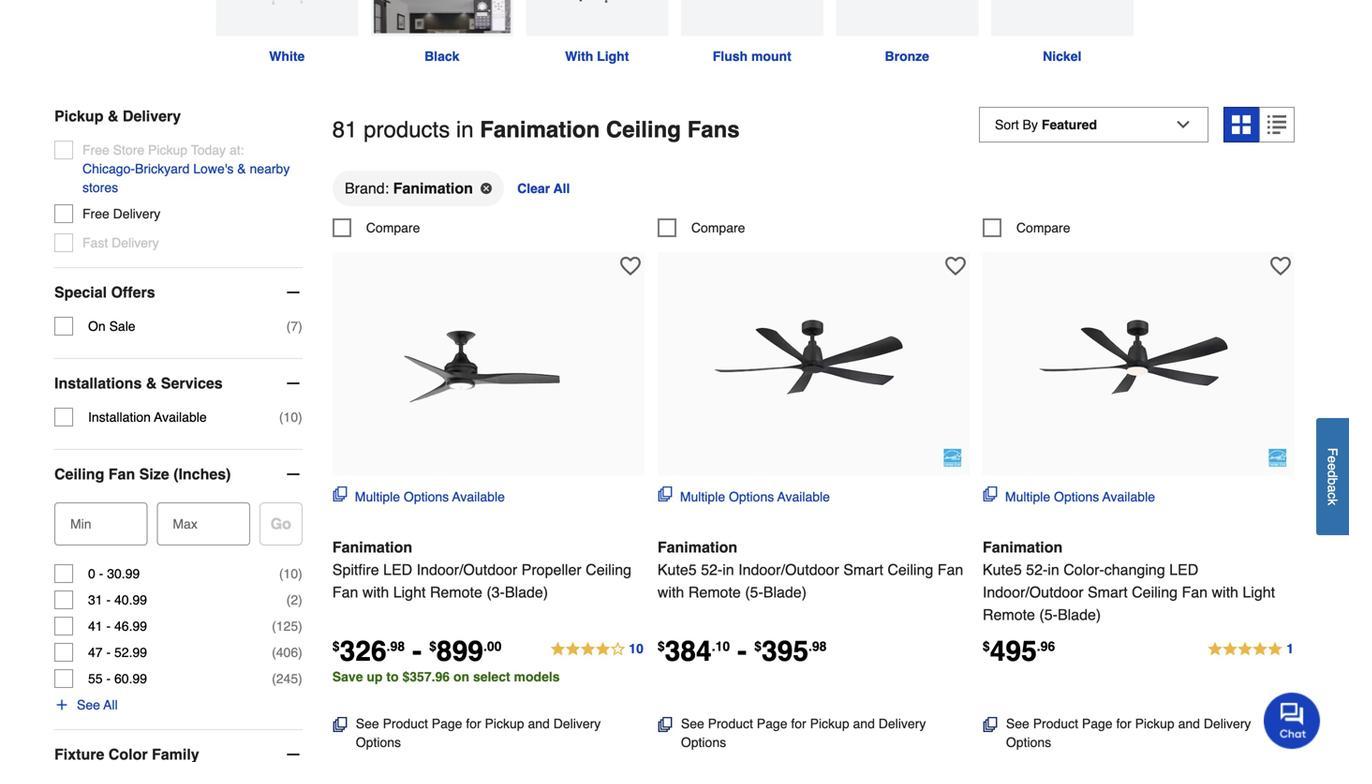 Task type: vqa. For each thing, say whether or not it's contained in the screenshot.
Lowe's
no



Task type: locate. For each thing, give the bounding box(es) containing it.
2 horizontal spatial light
[[1243, 583, 1276, 601]]

10 for 0 - 30.99
[[284, 566, 298, 581]]

$ up $357.96
[[429, 639, 437, 654]]

heart outline image
[[620, 256, 641, 276], [1271, 256, 1292, 276]]

2 horizontal spatial in
[[1048, 561, 1060, 578]]

2 vertical spatial 10
[[629, 641, 644, 656]]

30.99
[[107, 566, 140, 581]]

list view image
[[1268, 115, 1287, 134]]

.96
[[1037, 639, 1056, 654]]

52- up .10
[[701, 561, 723, 578]]

f e e d b a c k
[[1326, 448, 1341, 505]]

fan inside 'fanimation spitfire led indoor/outdoor propeller ceiling fan with light remote (3-blade)'
[[333, 583, 358, 601]]

- right 41
[[106, 619, 111, 634]]

1 horizontal spatial multiple
[[680, 489, 726, 504]]

1 horizontal spatial blade)
[[764, 583, 807, 601]]

495
[[991, 635, 1037, 667]]

0 horizontal spatial .98
[[387, 639, 405, 654]]

ceiling inside 'fanimation spitfire led indoor/outdoor propeller ceiling fan with light remote (3-blade)'
[[586, 561, 632, 578]]

multiple options available for fanimationkute5 52-in indoor/outdoor smart ceiling fan with remote (5-blade) element
[[680, 489, 830, 504]]

spitfire
[[333, 561, 379, 578]]

with light
[[565, 49, 629, 64]]

blade) inside 'fanimation spitfire led indoor/outdoor propeller ceiling fan with light remote (3-blade)'
[[505, 583, 548, 601]]

multiple options available link for the 'fanimationkute5 52-in color-changing led indoor/outdoor smart ceiling fan with light remote (5-blade)' element
[[983, 486, 1156, 506]]

) down ( 406 )
[[298, 671, 303, 686]]

52- inside the fanimation kute5 52-in color-changing led indoor/outdoor smart ceiling fan with light remote (5-blade)
[[1027, 561, 1048, 578]]

in right products
[[456, 117, 474, 143]]

2 free from the top
[[82, 206, 109, 221]]

0 vertical spatial (5-
[[745, 583, 764, 601]]

0 horizontal spatial with
[[363, 583, 389, 601]]

1 horizontal spatial smart
[[1088, 583, 1128, 601]]

$ 326 .98 - $ 899 .00
[[333, 635, 502, 667]]

1 ) from the top
[[298, 319, 303, 334]]

0 vertical spatial free
[[82, 143, 109, 158]]

product down $384.10-$395.98 element on the bottom of page
[[708, 716, 754, 731]]

.98 inside $ 326 .98 - $ 899 .00
[[387, 639, 405, 654]]

( for 31 - 40.99
[[287, 592, 291, 607]]

2 page from the left
[[757, 716, 788, 731]]

indoor/outdoor inside the fanimation kute5 52-in color-changing led indoor/outdoor smart ceiling fan with light remote (5-blade)
[[983, 583, 1084, 601]]

- for ( 125 )
[[106, 619, 111, 634]]

light inside with light link
[[597, 49, 629, 64]]

with inside fanimation kute5 52-in indoor/outdoor smart ceiling fan with remote (5-blade)
[[658, 583, 685, 601]]

c
[[1326, 492, 1341, 499]]

( for installation available
[[279, 410, 284, 425]]

3 ) from the top
[[298, 566, 303, 581]]

0 vertical spatial all
[[554, 181, 570, 196]]

- right .10
[[738, 635, 747, 667]]

1 horizontal spatial &
[[146, 375, 157, 392]]

multiple options available
[[355, 489, 505, 504], [680, 489, 830, 504], [1006, 489, 1156, 504]]

1 heart outline image from the left
[[620, 256, 641, 276]]

compare inside 1001006182 element
[[366, 220, 420, 235]]

product down .96
[[1034, 716, 1079, 731]]

e
[[1326, 456, 1341, 463], [1326, 463, 1341, 470]]

1 compare from the left
[[366, 220, 420, 235]]

& down at:
[[237, 161, 246, 176]]

$495.96 element
[[983, 635, 1056, 667]]

) for 31 - 40.99
[[298, 592, 303, 607]]

326
[[340, 635, 387, 667]]

) up ( 2 )
[[298, 566, 303, 581]]

2 ) from the top
[[298, 410, 303, 425]]

1 vertical spatial free
[[82, 206, 109, 221]]

1
[[1287, 641, 1294, 656]]

10 down 7
[[284, 410, 298, 425]]

2 minus image from the top
[[284, 465, 303, 484]]

1 horizontal spatial for
[[791, 716, 807, 731]]

1 $ from the left
[[333, 639, 340, 654]]

light up $326.98-$899.00 element
[[393, 583, 426, 601]]

multiple options available for the 'fanimationkute5 52-in color-changing led indoor/outdoor smart ceiling fan with light remote (5-blade)' element
[[1006, 489, 1156, 504]]

.98 down fanimation kute5 52-in indoor/outdoor smart ceiling fan with remote (5-blade) on the bottom of the page
[[809, 639, 827, 654]]

plus image
[[54, 697, 69, 712]]

2 led from the left
[[1170, 561, 1199, 578]]

$326.98-$899.00 element
[[333, 635, 502, 667]]

1 multiple from the left
[[355, 489, 400, 504]]

in inside the fanimation kute5 52-in color-changing led indoor/outdoor smart ceiling fan with light remote (5-blade)
[[1048, 561, 1060, 578]]

multiple options available link
[[333, 486, 505, 506], [658, 486, 830, 506], [983, 486, 1156, 506]]

(5- up .96
[[1040, 606, 1058, 623]]

) up ( 245 ) at the bottom of the page
[[298, 645, 303, 660]]

multiple options available up color- on the bottom
[[1006, 489, 1156, 504]]

1 horizontal spatial led
[[1170, 561, 1199, 578]]

- right 31
[[106, 592, 111, 607]]

ceiling fans mounting type flush mount image
[[681, 0, 824, 36]]

installations & services button
[[54, 359, 303, 408]]

white link
[[209, 0, 365, 66]]

( 10 ) for installation available
[[279, 410, 303, 425]]

2 heart outline image from the left
[[1271, 256, 1292, 276]]

compare for 1001006182 element
[[366, 220, 420, 235]]

2 horizontal spatial &
[[237, 161, 246, 176]]

flush mount
[[713, 49, 792, 64]]

55
[[88, 671, 103, 686]]

all for clear all
[[554, 181, 570, 196]]

2 horizontal spatial compare
[[1017, 220, 1071, 235]]

125
[[276, 619, 298, 634]]

fast
[[82, 235, 108, 250]]

2 vertical spatial minus image
[[284, 745, 303, 762]]

remote inside the fanimation kute5 52-in color-changing led indoor/outdoor smart ceiling fan with light remote (5-blade)
[[983, 606, 1036, 623]]

with inside the fanimation kute5 52-in color-changing led indoor/outdoor smart ceiling fan with light remote (5-blade)
[[1212, 583, 1239, 601]]

0 horizontal spatial 52-
[[701, 561, 723, 578]]

0 horizontal spatial all
[[103, 697, 118, 712]]

- right 47
[[106, 645, 111, 660]]

1001006182 element
[[333, 218, 420, 237]]

1 see product page for pickup and delivery options from the left
[[356, 716, 601, 750]]

led right spitfire
[[383, 561, 413, 578]]

) up 125
[[298, 592, 303, 607]]

all for see all
[[103, 697, 118, 712]]

0 horizontal spatial multiple options available link
[[333, 486, 505, 506]]

all
[[554, 181, 570, 196], [103, 697, 118, 712]]

1 horizontal spatial compare
[[692, 220, 746, 235]]

options
[[404, 489, 449, 504], [729, 489, 774, 504], [1055, 489, 1100, 504], [356, 735, 401, 750], [681, 735, 727, 750], [1007, 735, 1052, 750]]

save
[[333, 669, 363, 684]]

e up b
[[1326, 463, 1341, 470]]

remote for with
[[689, 583, 741, 601]]

1 vertical spatial 10
[[284, 566, 298, 581]]

kute5 left color- on the bottom
[[983, 561, 1022, 578]]

0 horizontal spatial see product page for pickup and delivery options
[[356, 716, 601, 750]]

- for ( 10 )
[[99, 566, 103, 581]]

& inside chicago-brickyard lowe's & nearby stores
[[237, 161, 246, 176]]

fanimation spitfire led indoor/outdoor propeller ceiling fan with light remote (3-blade) image
[[386, 261, 592, 468]]

5014169157 element
[[658, 218, 746, 237]]

led inside 'fanimation spitfire led indoor/outdoor propeller ceiling fan with light remote (3-blade)'
[[383, 561, 413, 578]]

2 horizontal spatial remote
[[983, 606, 1036, 623]]

kute5 for kute5 52-in indoor/outdoor smart ceiling fan with remote (5-blade)
[[658, 561, 697, 578]]

3 for from the left
[[1117, 716, 1132, 731]]

at:
[[230, 143, 244, 158]]

0 horizontal spatial for
[[466, 716, 481, 731]]

blade) up 395
[[764, 583, 807, 601]]

list box
[[333, 170, 1295, 218]]

3 multiple options available from the left
[[1006, 489, 1156, 504]]

remote inside fanimation kute5 52-in indoor/outdoor smart ceiling fan with remote (5-blade)
[[689, 583, 741, 601]]

3 multiple from the left
[[1006, 489, 1051, 504]]

remote inside 'fanimation spitfire led indoor/outdoor propeller ceiling fan with light remote (3-blade)'
[[430, 583, 483, 601]]

remote up 495
[[983, 606, 1036, 623]]

0 horizontal spatial page
[[432, 716, 463, 731]]

1 horizontal spatial product
[[708, 716, 754, 731]]

minus image down '( 7 )'
[[284, 374, 303, 393]]

0 horizontal spatial multiple options available
[[355, 489, 505, 504]]

2 horizontal spatial multiple
[[1006, 489, 1051, 504]]

4 ) from the top
[[298, 592, 303, 607]]

1 kute5 from the left
[[658, 561, 697, 578]]

0 horizontal spatial product
[[383, 716, 428, 731]]

) for 41 - 46.99
[[298, 619, 303, 634]]

lowe's
[[193, 161, 234, 176]]

installations & services
[[54, 375, 223, 392]]

5 ) from the top
[[298, 619, 303, 634]]

( 10 )
[[279, 410, 303, 425], [279, 566, 303, 581]]

2 .98 from the left
[[809, 639, 827, 654]]

0 horizontal spatial (5-
[[745, 583, 764, 601]]

fanimation
[[480, 117, 600, 143], [393, 179, 473, 197], [333, 538, 413, 556], [658, 538, 738, 556], [983, 538, 1063, 556]]

multiple
[[355, 489, 400, 504], [680, 489, 726, 504], [1006, 489, 1051, 504]]

0 horizontal spatial multiple
[[355, 489, 400, 504]]

indoor/outdoor inside fanimation kute5 52-in indoor/outdoor smart ceiling fan with remote (5-blade)
[[739, 561, 840, 578]]

$ up save
[[333, 639, 340, 654]]

minus image up go
[[284, 465, 303, 484]]

$ for 326
[[333, 639, 340, 654]]

0 vertical spatial smart
[[844, 561, 884, 578]]

in inside fanimation kute5 52-in indoor/outdoor smart ceiling fan with remote (5-blade)
[[723, 561, 735, 578]]

e up the d
[[1326, 456, 1341, 463]]

product down to
[[383, 716, 428, 731]]

bronze link
[[830, 0, 985, 66]]

offers
[[111, 284, 155, 301]]

led right changing
[[1170, 561, 1199, 578]]

2 multiple options available link from the left
[[658, 486, 830, 506]]

blade)
[[505, 583, 548, 601], [764, 583, 807, 601], [1058, 606, 1102, 623]]

fanimation for fanimation kute5 52-in indoor/outdoor smart ceiling fan with remote (5-blade)
[[658, 538, 738, 556]]

2 horizontal spatial see product page for pickup and delivery options
[[1007, 716, 1252, 750]]

0 horizontal spatial heart outline image
[[620, 256, 641, 276]]

2 multiple from the left
[[680, 489, 726, 504]]

see inside button
[[77, 697, 100, 712]]

multiple options available up 'fanimation spitfire led indoor/outdoor propeller ceiling fan with light remote (3-blade)'
[[355, 489, 505, 504]]

ceiling inside the fanimation kute5 52-in color-changing led indoor/outdoor smart ceiling fan with light remote (5-blade)
[[1132, 583, 1178, 601]]

1 .98 from the left
[[387, 639, 405, 654]]

3 multiple options available link from the left
[[983, 486, 1156, 506]]

clear all button
[[516, 170, 572, 207]]

(5- up "$ 384 .10 - $ 395 .98"
[[745, 583, 764, 601]]

pickup
[[54, 107, 104, 125], [148, 143, 188, 158], [485, 716, 525, 731], [810, 716, 850, 731], [1136, 716, 1175, 731]]

kute5 up 384
[[658, 561, 697, 578]]

indoor/outdoor
[[417, 561, 518, 578], [739, 561, 840, 578], [983, 583, 1084, 601]]

energy star qualified image
[[1269, 448, 1288, 467]]

blade) down color- on the bottom
[[1058, 606, 1102, 623]]

minus image inside ceiling fan size (inches) button
[[284, 465, 303, 484]]

available up fanimation kute5 52-in indoor/outdoor smart ceiling fan with remote (5-blade) on the bottom of the page
[[778, 489, 830, 504]]

1 horizontal spatial multiple options available
[[680, 489, 830, 504]]

.98 up to
[[387, 639, 405, 654]]

) down 7
[[298, 410, 303, 425]]

2 horizontal spatial page
[[1083, 716, 1113, 731]]

compare inside 5014170987 element
[[1017, 220, 1071, 235]]

indoor/outdoor down color- on the bottom
[[983, 583, 1084, 601]]

remote up .10
[[689, 583, 741, 601]]

2 multiple options available from the left
[[680, 489, 830, 504]]

- for ( 2 )
[[106, 592, 111, 607]]

ceiling fans fixture color family white image
[[216, 0, 358, 36]]

free up chicago-
[[82, 143, 109, 158]]

1 with from the left
[[363, 583, 389, 601]]

5014170987 element
[[983, 218, 1071, 237]]

all inside button
[[103, 697, 118, 712]]

indoor/outdoor up (3-
[[417, 561, 518, 578]]

energy star qualified image
[[944, 448, 963, 467]]

) for 0 - 30.99
[[298, 566, 303, 581]]

available up 'fanimation spitfire led indoor/outdoor propeller ceiling fan with light remote (3-blade)'
[[452, 489, 505, 504]]

0 horizontal spatial and
[[528, 716, 550, 731]]

$ inside '$ 495 .96'
[[983, 639, 991, 654]]

available down installations & services button
[[154, 410, 207, 425]]

to
[[387, 669, 399, 684]]

52.99
[[114, 645, 147, 660]]

page
[[432, 716, 463, 731], [757, 716, 788, 731], [1083, 716, 1113, 731]]

7 ) from the top
[[298, 671, 303, 686]]

0 horizontal spatial light
[[393, 583, 426, 601]]

52- for indoor/outdoor
[[701, 561, 723, 578]]

fanimation inside the fanimation kute5 52-in color-changing led indoor/outdoor smart ceiling fan with light remote (5-blade)
[[983, 538, 1063, 556]]

with down spitfire
[[363, 583, 389, 601]]

with up 384
[[658, 583, 685, 601]]

store
[[113, 143, 144, 158]]

3 see product page for pickup and delivery options from the left
[[1007, 716, 1252, 750]]

.98 inside "$ 384 .10 - $ 395 .98"
[[809, 639, 827, 654]]

1 vertical spatial (5-
[[1040, 606, 1058, 623]]

2 horizontal spatial blade)
[[1058, 606, 1102, 623]]

bronze
[[885, 49, 930, 64]]

1 horizontal spatial heart outline image
[[1271, 256, 1292, 276]]

color-
[[1064, 561, 1105, 578]]

blade) down propeller
[[505, 583, 548, 601]]

free for free store pickup today at:
[[82, 143, 109, 158]]

installations
[[54, 375, 142, 392]]

indoor/outdoor up 395
[[739, 561, 840, 578]]

in left color- on the bottom
[[1048, 561, 1060, 578]]

fanimationkute5 52-in indoor/outdoor smart ceiling fan with remote (5-blade) element
[[658, 252, 970, 475]]

2 with from the left
[[658, 583, 685, 601]]

2 horizontal spatial product
[[1034, 716, 1079, 731]]

see right plus image
[[77, 697, 100, 712]]

0 horizontal spatial kute5
[[658, 561, 697, 578]]

2 52- from the left
[[1027, 561, 1048, 578]]

1 vertical spatial &
[[237, 161, 246, 176]]

minus image down 245 at the left of the page
[[284, 745, 303, 762]]

free down stores
[[82, 206, 109, 221]]

1 horizontal spatial see product page for pickup and delivery options
[[681, 716, 926, 750]]

installation available
[[88, 410, 207, 425]]

$ 495 .96
[[983, 635, 1056, 667]]

2 compare from the left
[[692, 220, 746, 235]]

406
[[276, 645, 298, 660]]

fanimation inside fanimation kute5 52-in indoor/outdoor smart ceiling fan with remote (5-blade)
[[658, 538, 738, 556]]

blade) inside fanimation kute5 52-in indoor/outdoor smart ceiling fan with remote (5-blade)
[[764, 583, 807, 601]]

$ left .10
[[658, 639, 665, 654]]

0 horizontal spatial indoor/outdoor
[[417, 561, 518, 578]]

chat invite button image
[[1264, 692, 1322, 749]]

5 $ from the left
[[983, 639, 991, 654]]

product
[[383, 716, 428, 731], [708, 716, 754, 731], [1034, 716, 1079, 731]]

minus image inside installations & services button
[[284, 374, 303, 393]]

) down ( 2 )
[[298, 619, 303, 634]]

0 horizontal spatial &
[[108, 107, 119, 125]]

kute5 inside the fanimation kute5 52-in color-changing led indoor/outdoor smart ceiling fan with light remote (5-blade)
[[983, 561, 1022, 578]]

blade) for (3-
[[505, 583, 548, 601]]

(
[[287, 319, 291, 334], [279, 410, 284, 425], [279, 566, 284, 581], [287, 592, 291, 607], [272, 619, 276, 634], [272, 645, 276, 660], [272, 671, 276, 686]]

1 horizontal spatial all
[[554, 181, 570, 196]]

remote left (3-
[[430, 583, 483, 601]]

k
[[1326, 499, 1341, 505]]

0 horizontal spatial blade)
[[505, 583, 548, 601]]

1 horizontal spatial with
[[658, 583, 685, 601]]

60.99
[[114, 671, 147, 686]]

1 vertical spatial minus image
[[284, 465, 303, 484]]

2 see product page for pickup and delivery options from the left
[[681, 716, 926, 750]]

6 ) from the top
[[298, 645, 303, 660]]

0 vertical spatial &
[[108, 107, 119, 125]]

light up 5 stars 'image' on the bottom of the page
[[1243, 583, 1276, 601]]

) for installation available
[[298, 410, 303, 425]]

2 horizontal spatial and
[[1179, 716, 1201, 731]]

see down '$ 495 .96'
[[1007, 716, 1030, 731]]

2 vertical spatial &
[[146, 375, 157, 392]]

) for 55 - 60.99
[[298, 671, 303, 686]]

see
[[77, 697, 100, 712], [356, 716, 379, 731], [681, 716, 705, 731], [1007, 716, 1030, 731]]

2 and from the left
[[853, 716, 875, 731]]

1 horizontal spatial remote
[[689, 583, 741, 601]]

3 with from the left
[[1212, 583, 1239, 601]]

52- left color- on the bottom
[[1027, 561, 1048, 578]]

3 compare from the left
[[1017, 220, 1071, 235]]

today
[[191, 143, 226, 158]]

kute5 inside fanimation kute5 52-in indoor/outdoor smart ceiling fan with remote (5-blade)
[[658, 561, 697, 578]]

multiple for third multiple options available link from the right
[[355, 489, 400, 504]]

minus image for ceiling fan size (inches)
[[284, 465, 303, 484]]

in up .10
[[723, 561, 735, 578]]

2 for from the left
[[791, 716, 807, 731]]

2 horizontal spatial multiple options available link
[[983, 486, 1156, 506]]

1 horizontal spatial page
[[757, 716, 788, 731]]

all inside "button"
[[554, 181, 570, 196]]

all down 55 - 60.99 at the left bottom of the page
[[103, 697, 118, 712]]

$ right .10
[[755, 639, 762, 654]]

0 horizontal spatial led
[[383, 561, 413, 578]]

$357.96
[[403, 669, 450, 684]]

with up 5 stars 'image' on the bottom of the page
[[1212, 583, 1239, 601]]

1 horizontal spatial 52-
[[1027, 561, 1048, 578]]

1 vertical spatial all
[[103, 697, 118, 712]]

fanimation for fanimation spitfire led indoor/outdoor propeller ceiling fan with light remote (3-blade)
[[333, 538, 413, 556]]

in
[[456, 117, 474, 143], [723, 561, 735, 578], [1048, 561, 1060, 578]]

1 horizontal spatial (5-
[[1040, 606, 1058, 623]]

led
[[383, 561, 413, 578], [1170, 561, 1199, 578]]

0 horizontal spatial compare
[[366, 220, 420, 235]]

1 horizontal spatial kute5
[[983, 561, 1022, 578]]

2 horizontal spatial multiple options available
[[1006, 489, 1156, 504]]

minus image
[[284, 374, 303, 393], [284, 465, 303, 484], [284, 745, 303, 762]]

Max number field
[[164, 503, 243, 534]]

52-
[[701, 561, 723, 578], [1027, 561, 1048, 578]]

fan inside button
[[109, 465, 135, 483]]

nearby
[[250, 161, 290, 176]]

1 horizontal spatial in
[[723, 561, 735, 578]]

(inches)
[[174, 465, 231, 483]]

10 left 384
[[629, 641, 644, 656]]

black
[[425, 49, 460, 64]]

- right 55
[[106, 671, 111, 686]]

1 horizontal spatial multiple options available link
[[658, 486, 830, 506]]

4 $ from the left
[[755, 639, 762, 654]]

- right 0 at the left bottom of the page
[[99, 566, 103, 581]]

free
[[82, 143, 109, 158], [82, 206, 109, 221]]

fanimation kute5 52-in color-changing led indoor/outdoor smart ceiling fan with light remote (5-blade)
[[983, 538, 1276, 623]]

.98
[[387, 639, 405, 654], [809, 639, 827, 654]]

2 horizontal spatial indoor/outdoor
[[983, 583, 1084, 601]]

1 minus image from the top
[[284, 374, 303, 393]]

multiple for multiple options available link for fanimationkute5 52-in indoor/outdoor smart ceiling fan with remote (5-blade) element
[[680, 489, 726, 504]]

f e e d b a c k button
[[1317, 418, 1350, 535]]

1 horizontal spatial and
[[853, 716, 875, 731]]

2 ( 10 ) from the top
[[279, 566, 303, 581]]

0 vertical spatial 10
[[284, 410, 298, 425]]

1 horizontal spatial indoor/outdoor
[[739, 561, 840, 578]]

0 vertical spatial ( 10 )
[[279, 410, 303, 425]]

light right with
[[597, 49, 629, 64]]

smart inside the fanimation kute5 52-in color-changing led indoor/outdoor smart ceiling fan with light remote (5-blade)
[[1088, 583, 1128, 601]]

all right clear on the top of the page
[[554, 181, 570, 196]]

10 up ( 2 )
[[284, 566, 298, 581]]

0 horizontal spatial remote
[[430, 583, 483, 601]]

2 product from the left
[[708, 716, 754, 731]]

1 horizontal spatial light
[[597, 49, 629, 64]]

55 - 60.99
[[88, 671, 147, 686]]

( 10 ) down 7
[[279, 410, 303, 425]]

1 vertical spatial ( 10 )
[[279, 566, 303, 581]]

2 horizontal spatial with
[[1212, 583, 1239, 601]]

1 52- from the left
[[701, 561, 723, 578]]

free for free delivery
[[82, 206, 109, 221]]

2 horizontal spatial for
[[1117, 716, 1132, 731]]

fanimation inside 'fanimation spitfire led indoor/outdoor propeller ceiling fan with light remote (3-blade)'
[[333, 538, 413, 556]]

1 free from the top
[[82, 143, 109, 158]]

46.99
[[114, 619, 147, 634]]

52- inside fanimation kute5 52-in indoor/outdoor smart ceiling fan with remote (5-blade)
[[701, 561, 723, 578]]

compare inside 5014169157 element
[[692, 220, 746, 235]]

1 horizontal spatial .98
[[809, 639, 827, 654]]

& up installation available
[[146, 375, 157, 392]]

2 kute5 from the left
[[983, 561, 1022, 578]]

& up store
[[108, 107, 119, 125]]

0 horizontal spatial smart
[[844, 561, 884, 578]]

ceiling fans fixture color family black image
[[371, 0, 513, 36]]

1 led from the left
[[383, 561, 413, 578]]

changing
[[1105, 561, 1166, 578]]

multiple options available up fanimation kute5 52-in indoor/outdoor smart ceiling fan with remote (5-blade) on the bottom of the page
[[680, 489, 830, 504]]

(5-
[[745, 583, 764, 601], [1040, 606, 1058, 623]]

( 10 ) up ( 2 )
[[279, 566, 303, 581]]

go button
[[259, 503, 303, 546]]

flush
[[713, 49, 748, 64]]

0 vertical spatial minus image
[[284, 374, 303, 393]]

3 $ from the left
[[658, 639, 665, 654]]

1 ( 10 ) from the top
[[279, 410, 303, 425]]

10
[[284, 410, 298, 425], [284, 566, 298, 581], [629, 641, 644, 656]]

) down minus icon
[[298, 319, 303, 334]]

1 vertical spatial smart
[[1088, 583, 1128, 601]]

chicago-
[[82, 161, 135, 176]]

$ left .96
[[983, 639, 991, 654]]

see product page for pickup and delivery options
[[356, 716, 601, 750], [681, 716, 926, 750], [1007, 716, 1252, 750]]

smart inside fanimation kute5 52-in indoor/outdoor smart ceiling fan with remote (5-blade)
[[844, 561, 884, 578]]

1 multiple options available link from the left
[[333, 486, 505, 506]]

ceiling fans light kit with light image
[[526, 0, 669, 36]]



Task type: describe. For each thing, give the bounding box(es) containing it.
( for 47 - 52.99
[[272, 645, 276, 660]]

see all button
[[54, 696, 118, 714]]

fanimation kute5 52-in indoor/outdoor smart ceiling fan with remote (5-blade)
[[658, 538, 964, 601]]

on sale
[[88, 319, 136, 334]]

- for ( 406 )
[[106, 645, 111, 660]]

3 and from the left
[[1179, 716, 1201, 731]]

( for 0 - 30.99
[[279, 566, 284, 581]]

led inside the fanimation kute5 52-in color-changing led indoor/outdoor smart ceiling fan with light remote (5-blade)
[[1170, 561, 1199, 578]]

on
[[454, 669, 470, 684]]

f
[[1326, 448, 1341, 456]]

$ 384 .10 - $ 395 .98
[[658, 635, 827, 667]]

fanimation kute5 52-in indoor/outdoor smart ceiling fan with remote (5-blade) image
[[711, 261, 917, 468]]

31 - 40.99
[[88, 592, 147, 607]]

products
[[364, 117, 450, 143]]

ceiling inside button
[[54, 465, 104, 483]]

( 7 )
[[287, 319, 303, 334]]

- for ( 245 )
[[106, 671, 111, 686]]

in for fanimation kute5 52-in color-changing led indoor/outdoor smart ceiling fan with light remote (5-blade)
[[1048, 561, 1060, 578]]

1 and from the left
[[528, 716, 550, 731]]

kute5 for kute5 52-in color-changing led indoor/outdoor smart ceiling fan with light remote (5-blade)
[[983, 561, 1022, 578]]

(3-
[[487, 583, 505, 601]]

1 product from the left
[[383, 716, 428, 731]]

$384.10-$395.98 element
[[658, 635, 827, 667]]

multiple options available link for fanimationkute5 52-in indoor/outdoor smart ceiling fan with remote (5-blade) element
[[658, 486, 830, 506]]

81
[[333, 117, 358, 143]]

10 for installation available
[[284, 410, 298, 425]]

$ for 384
[[658, 639, 665, 654]]

on
[[88, 319, 106, 334]]

in for fanimation kute5 52-in indoor/outdoor smart ceiling fan with remote (5-blade)
[[723, 561, 735, 578]]

remote for light
[[430, 583, 483, 601]]

1 multiple options available from the left
[[355, 489, 505, 504]]

.00
[[484, 639, 502, 654]]

see all
[[77, 697, 118, 712]]

free delivery
[[82, 206, 161, 221]]

47 - 52.99
[[88, 645, 147, 660]]

fanimation for fanimation kute5 52-in color-changing led indoor/outdoor smart ceiling fan with light remote (5-blade)
[[983, 538, 1063, 556]]

) for 47 - 52.99
[[298, 645, 303, 660]]

2 e from the top
[[1326, 463, 1341, 470]]

(5- inside the fanimation kute5 52-in color-changing led indoor/outdoor smart ceiling fan with light remote (5-blade)
[[1040, 606, 1058, 623]]

899
[[437, 635, 484, 667]]

( for 41 - 46.99
[[272, 619, 276, 634]]

(5- inside fanimation kute5 52-in indoor/outdoor smart ceiling fan with remote (5-blade)
[[745, 583, 764, 601]]

chicago-brickyard lowe's & nearby stores
[[82, 161, 290, 195]]

fanimationkute5 52-in color-changing led indoor/outdoor smart ceiling fan with light remote (5-blade) element
[[983, 252, 1295, 475]]

with inside 'fanimation spitfire led indoor/outdoor propeller ceiling fan with light remote (3-blade)'
[[363, 583, 389, 601]]

free store pickup today at:
[[82, 143, 244, 158]]

( 125 )
[[272, 619, 303, 634]]

black link
[[365, 0, 520, 66]]

brand: fanimation
[[345, 179, 473, 197]]

go
[[271, 515, 291, 532]]

1 e from the top
[[1326, 456, 1341, 463]]

close circle filled image
[[481, 183, 492, 194]]

fan inside the fanimation kute5 52-in color-changing led indoor/outdoor smart ceiling fan with light remote (5-blade)
[[1182, 583, 1208, 601]]

b
[[1326, 478, 1341, 485]]

1 for from the left
[[466, 716, 481, 731]]

multiple for multiple options available link for the 'fanimationkute5 52-in color-changing led indoor/outdoor smart ceiling fan with light remote (5-blade)' element
[[1006, 489, 1051, 504]]

up
[[367, 669, 383, 684]]

compare for 5014170987 element
[[1017, 220, 1071, 235]]

7
[[291, 319, 298, 334]]

special offers button
[[54, 268, 303, 317]]

& for delivery
[[108, 107, 119, 125]]

available up changing
[[1103, 489, 1156, 504]]

fans
[[688, 117, 740, 143]]

nickel
[[1043, 49, 1082, 64]]

4 stars image
[[550, 638, 645, 661]]

Min number field
[[62, 503, 140, 534]]

5 stars image
[[1207, 638, 1295, 661]]

sale
[[109, 319, 136, 334]]

2
[[291, 592, 298, 607]]

minus image
[[284, 283, 303, 302]]

81 products in fanimation ceiling fans
[[333, 117, 740, 143]]

fan inside fanimation kute5 52-in indoor/outdoor smart ceiling fan with remote (5-blade)
[[938, 561, 964, 578]]

3 page from the left
[[1083, 716, 1113, 731]]

395
[[762, 635, 809, 667]]

blade) inside the fanimation kute5 52-in color-changing led indoor/outdoor smart ceiling fan with light remote (5-blade)
[[1058, 606, 1102, 623]]

41 - 46.99
[[88, 619, 147, 634]]

see down up on the left bottom
[[356, 716, 379, 731]]

( for 55 - 60.99
[[272, 671, 276, 686]]

light inside the fanimation kute5 52-in color-changing led indoor/outdoor smart ceiling fan with light remote (5-blade)
[[1243, 583, 1276, 601]]

brand:
[[345, 179, 389, 197]]

with
[[565, 49, 594, 64]]

ceiling fans fixture color family nickel image
[[991, 0, 1134, 36]]

1 button
[[1207, 638, 1295, 661]]

2 $ from the left
[[429, 639, 437, 654]]

propeller
[[522, 561, 582, 578]]

3 product from the left
[[1034, 716, 1079, 731]]

.10
[[712, 639, 730, 654]]

special offers
[[54, 284, 155, 301]]

1 page from the left
[[432, 716, 463, 731]]

heart outline image
[[946, 256, 966, 276]]

fanimation kute5 52-in color-changing led indoor/outdoor smart ceiling fan with light remote (5-blade) image
[[1036, 261, 1242, 468]]

pickup & delivery
[[54, 107, 181, 125]]

d
[[1326, 470, 1341, 478]]

stores
[[82, 180, 118, 195]]

see down 384
[[681, 716, 705, 731]]

blade) for (5-
[[764, 583, 807, 601]]

ceiling fans fixture color family bronze image
[[836, 0, 979, 36]]

ceiling fan size (inches)
[[54, 465, 231, 483]]

fast delivery
[[82, 235, 159, 250]]

40.99
[[114, 592, 147, 607]]

light inside 'fanimation spitfire led indoor/outdoor propeller ceiling fan with light remote (3-blade)'
[[393, 583, 426, 601]]

( 245 )
[[272, 671, 303, 686]]

31
[[88, 592, 103, 607]]

( 10 ) for 0 - 30.99
[[279, 566, 303, 581]]

grid view image
[[1233, 115, 1251, 134]]

a
[[1326, 485, 1341, 492]]

special
[[54, 284, 107, 301]]

0 horizontal spatial in
[[456, 117, 474, 143]]

clear
[[518, 181, 550, 196]]

size
[[139, 465, 169, 483]]

0
[[88, 566, 95, 581]]

3 minus image from the top
[[284, 745, 303, 762]]

ceiling inside fanimation kute5 52-in indoor/outdoor smart ceiling fan with remote (5-blade)
[[888, 561, 934, 578]]

compare for 5014169157 element
[[692, 220, 746, 235]]

( 406 )
[[272, 645, 303, 660]]

list box containing brand:
[[333, 170, 1295, 218]]

brickyard
[[135, 161, 190, 176]]

minus image for installations & services
[[284, 374, 303, 393]]

with light link
[[520, 0, 675, 66]]

& for services
[[146, 375, 157, 392]]

nickel link
[[985, 0, 1140, 66]]

services
[[161, 375, 223, 392]]

245
[[276, 671, 298, 686]]

) for on sale
[[298, 319, 303, 334]]

min
[[70, 517, 91, 532]]

- up $357.96
[[413, 635, 422, 667]]

384
[[665, 635, 712, 667]]

52- for color-
[[1027, 561, 1048, 578]]

41
[[88, 619, 103, 634]]

10 inside 4 stars image
[[629, 641, 644, 656]]

0 - 30.99
[[88, 566, 140, 581]]

select
[[473, 669, 511, 684]]

models
[[514, 669, 560, 684]]

clear all
[[518, 181, 570, 196]]

fanimation inside list box
[[393, 179, 473, 197]]

( for on sale
[[287, 319, 291, 334]]

flush mount link
[[675, 0, 830, 66]]

indoor/outdoor inside 'fanimation spitfire led indoor/outdoor propeller ceiling fan with light remote (3-blade)'
[[417, 561, 518, 578]]

10 button
[[550, 638, 645, 661]]

$ for 495
[[983, 639, 991, 654]]

save up to $357.96 on select models
[[333, 669, 560, 684]]



